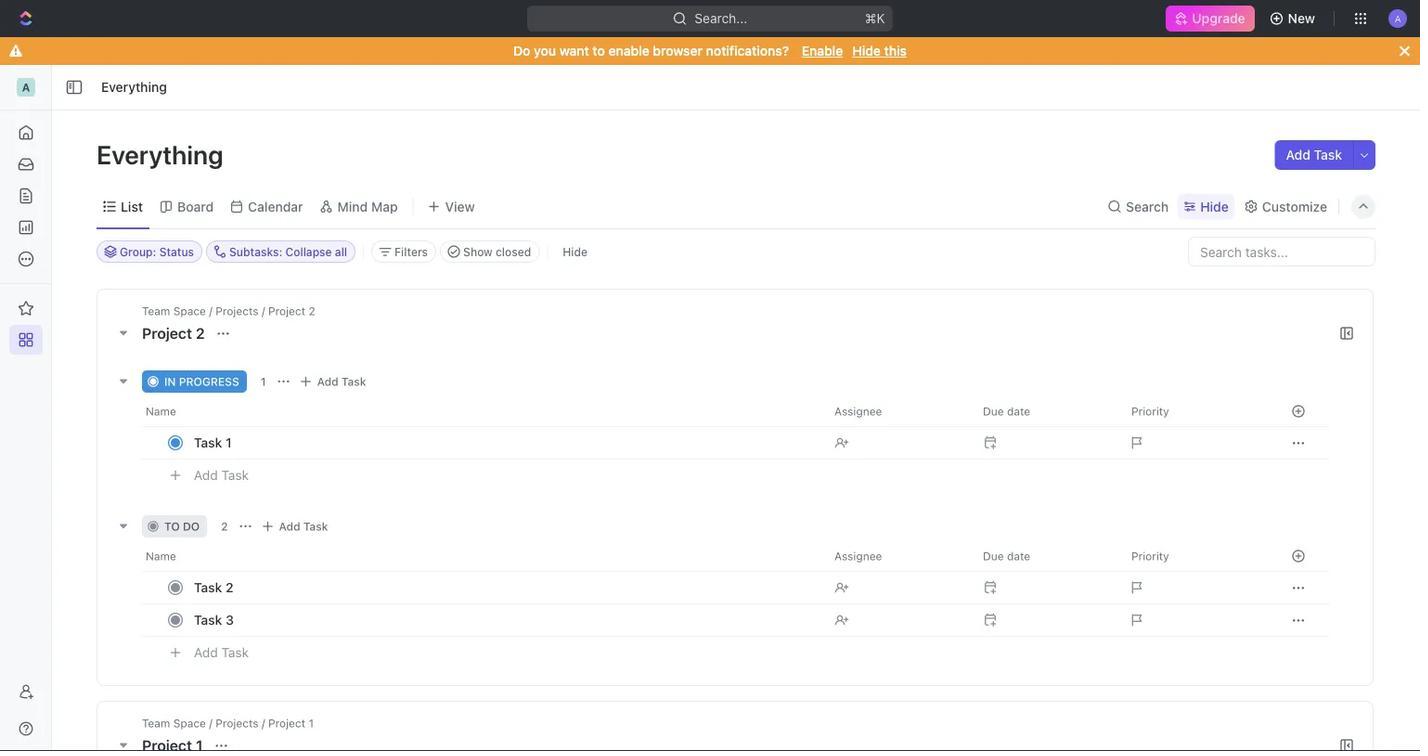 Task type: locate. For each thing, give the bounding box(es) containing it.
add
[[1286, 147, 1311, 162], [317, 375, 338, 388], [194, 468, 218, 483], [279, 520, 300, 533], [194, 645, 218, 660]]

hide left this
[[852, 43, 881, 58]]

name button up task 1 link
[[142, 396, 823, 426]]

2 vertical spatial project
[[268, 717, 306, 730]]

0 vertical spatial projects
[[216, 304, 259, 317]]

browser
[[653, 43, 703, 58]]

2 down team space / projects / project 2
[[196, 324, 205, 342]]

0 vertical spatial due date
[[983, 405, 1031, 418]]

0 vertical spatial a button
[[1383, 4, 1413, 33]]

1 assignee button from the top
[[823, 396, 972, 426]]

projects for project 1
[[216, 717, 259, 730]]

1 name button from the top
[[142, 396, 823, 426]]

mind
[[338, 199, 368, 214]]

2 due from the top
[[983, 550, 1004, 563]]

0 vertical spatial due date button
[[972, 396, 1120, 426]]

1 vertical spatial priority button
[[1120, 541, 1269, 571]]

2 due date from the top
[[983, 550, 1031, 563]]

hide button
[[555, 240, 595, 263]]

project
[[268, 304, 306, 317], [142, 324, 192, 342], [268, 717, 306, 730]]

due date button
[[972, 396, 1120, 426], [972, 541, 1120, 571]]

2 projects from the top
[[216, 717, 259, 730]]

2 name button from the top
[[142, 541, 823, 571]]

assignee button for 2
[[823, 541, 972, 571]]

assignee
[[835, 405, 882, 418], [835, 550, 882, 563]]

show closed
[[463, 245, 531, 258]]

name button for 2
[[142, 541, 823, 571]]

due date button for 1
[[972, 396, 1120, 426]]

0 vertical spatial hide
[[852, 43, 881, 58]]

mind map link
[[334, 194, 398, 220]]

priority button for 1
[[1120, 396, 1269, 426]]

hide
[[852, 43, 881, 58], [1201, 199, 1229, 214], [563, 245, 588, 258]]

customize
[[1262, 199, 1328, 214]]

/
[[209, 304, 213, 317], [262, 304, 265, 317], [209, 717, 213, 730], [262, 717, 265, 730]]

⌘k
[[865, 11, 885, 26]]

0 vertical spatial name
[[146, 405, 176, 418]]

view
[[445, 199, 475, 214]]

0 vertical spatial priority button
[[1120, 396, 1269, 426]]

name button
[[142, 396, 823, 426], [142, 541, 823, 571]]

0 vertical spatial assignee button
[[823, 396, 972, 426]]

enable
[[609, 43, 650, 58]]

2 vertical spatial hide
[[563, 245, 588, 258]]

1 vertical spatial projects
[[216, 717, 259, 730]]

1 horizontal spatial a
[[1395, 13, 1401, 23]]

1 vertical spatial date
[[1007, 550, 1031, 563]]

assignee button
[[823, 396, 972, 426], [823, 541, 972, 571]]

1 vertical spatial priority
[[1132, 550, 1169, 563]]

a
[[1395, 13, 1401, 23], [22, 81, 30, 94]]

0 vertical spatial assignee
[[835, 405, 882, 418]]

list link
[[117, 194, 143, 220]]

1 due date button from the top
[[972, 396, 1120, 426]]

everything link
[[97, 76, 172, 98]]

due date for 1
[[983, 405, 1031, 418]]

due
[[983, 405, 1004, 418], [983, 550, 1004, 563]]

1 vertical spatial assignee
[[835, 550, 882, 563]]

0 vertical spatial date
[[1007, 405, 1031, 418]]

1 vertical spatial due
[[983, 550, 1004, 563]]

1 due from the top
[[983, 405, 1004, 418]]

due date
[[983, 405, 1031, 418], [983, 550, 1031, 563]]

task 3
[[194, 612, 234, 628]]

2 inside "link"
[[226, 580, 234, 595]]

hide right search
[[1201, 199, 1229, 214]]

collapse
[[285, 245, 332, 258]]

0 vertical spatial due
[[983, 405, 1004, 418]]

enable
[[802, 43, 843, 58]]

1 vertical spatial due date button
[[972, 541, 1120, 571]]

new button
[[1262, 4, 1327, 33]]

a inside apple's workspace, , 'element'
[[22, 81, 30, 94]]

task 2
[[194, 580, 234, 595]]

group:
[[120, 245, 156, 258]]

everything
[[101, 79, 167, 95], [97, 139, 229, 169]]

1 due date from the top
[[983, 405, 1031, 418]]

team
[[142, 304, 170, 317], [142, 717, 170, 730]]

hide inside dropdown button
[[1201, 199, 1229, 214]]

2 date from the top
[[1007, 550, 1031, 563]]

2 team from the top
[[142, 717, 170, 730]]

1 priority button from the top
[[1120, 396, 1269, 426]]

name
[[146, 405, 176, 418], [146, 550, 176, 563]]

to do
[[164, 520, 200, 533]]

2 assignee from the top
[[835, 550, 882, 563]]

1 vertical spatial 1
[[226, 435, 232, 450]]

progress
[[179, 375, 239, 388]]

space for team space / projects / project 1
[[173, 717, 206, 730]]

due date for 2
[[983, 550, 1031, 563]]

projects
[[216, 304, 259, 317], [216, 717, 259, 730]]

2 up 3
[[226, 580, 234, 595]]

2 due date button from the top
[[972, 541, 1120, 571]]

1 horizontal spatial to
[[593, 43, 605, 58]]

0 vertical spatial space
[[173, 304, 206, 317]]

2 assignee button from the top
[[823, 541, 972, 571]]

closed
[[496, 245, 531, 258]]

0 horizontal spatial hide
[[563, 245, 588, 258]]

upgrade
[[1192, 11, 1245, 26]]

list
[[121, 199, 143, 214]]

mind map
[[338, 199, 398, 214]]

0 vertical spatial to
[[593, 43, 605, 58]]

2 priority button from the top
[[1120, 541, 1269, 571]]

name for in progress
[[146, 405, 176, 418]]

0 vertical spatial name button
[[142, 396, 823, 426]]

project for team space / projects / project 1
[[268, 717, 306, 730]]

in
[[164, 375, 176, 388]]

1 inside task 1 link
[[226, 435, 232, 450]]

2 space from the top
[[173, 717, 206, 730]]

1 date from the top
[[1007, 405, 1031, 418]]

1 vertical spatial everything
[[97, 139, 229, 169]]

due for 1
[[983, 405, 1004, 418]]

1 assignee from the top
[[835, 405, 882, 418]]

0 horizontal spatial 1
[[226, 435, 232, 450]]

0 vertical spatial 1
[[261, 375, 266, 388]]

1 priority from the top
[[1132, 405, 1169, 418]]

a button
[[1383, 4, 1413, 33], [9, 72, 43, 102]]

1 team from the top
[[142, 304, 170, 317]]

1 vertical spatial a button
[[9, 72, 43, 102]]

due for 2
[[983, 550, 1004, 563]]

1 vertical spatial a
[[22, 81, 30, 94]]

apple's workspace, , element
[[17, 78, 35, 97]]

name for to do
[[146, 550, 176, 563]]

calendar
[[248, 199, 303, 214]]

to
[[593, 43, 605, 58], [164, 520, 180, 533]]

due date button for 2
[[972, 541, 1120, 571]]

2 vertical spatial 1
[[309, 717, 314, 730]]

1 vertical spatial team
[[142, 717, 170, 730]]

0 vertical spatial team
[[142, 304, 170, 317]]

1 vertical spatial space
[[173, 717, 206, 730]]

name down to do on the bottom
[[146, 550, 176, 563]]

1 vertical spatial name
[[146, 550, 176, 563]]

1 vertical spatial hide
[[1201, 199, 1229, 214]]

1 vertical spatial assignee button
[[823, 541, 972, 571]]

0 vertical spatial project
[[268, 304, 306, 317]]

do
[[513, 43, 530, 58]]

date
[[1007, 405, 1031, 418], [1007, 550, 1031, 563]]

1
[[261, 375, 266, 388], [226, 435, 232, 450], [309, 717, 314, 730]]

0 vertical spatial priority
[[1132, 405, 1169, 418]]

hide inside button
[[563, 245, 588, 258]]

priority
[[1132, 405, 1169, 418], [1132, 550, 1169, 563]]

name button up task 2 "link"
[[142, 541, 823, 571]]

1 vertical spatial name button
[[142, 541, 823, 571]]

priority button
[[1120, 396, 1269, 426], [1120, 541, 1269, 571]]

1 vertical spatial due date
[[983, 550, 1031, 563]]

1 vertical spatial to
[[164, 520, 180, 533]]

1 space from the top
[[173, 304, 206, 317]]

1 name from the top
[[146, 405, 176, 418]]

priority for 2
[[1132, 550, 1169, 563]]

Search tasks... text field
[[1189, 238, 1375, 266]]

view button
[[421, 194, 481, 220]]

2 down "collapse"
[[309, 304, 315, 317]]

assignee for 1
[[835, 405, 882, 418]]

2 horizontal spatial hide
[[1201, 199, 1229, 214]]

2
[[309, 304, 315, 317], [196, 324, 205, 342], [221, 520, 228, 533], [226, 580, 234, 595]]

name down in
[[146, 405, 176, 418]]

task 2 link
[[189, 574, 820, 601]]

1 horizontal spatial 1
[[261, 375, 266, 388]]

do you want to enable browser notifications? enable hide this
[[513, 43, 907, 58]]

1 horizontal spatial a button
[[1383, 4, 1413, 33]]

project for team space / projects / project 2
[[268, 304, 306, 317]]

task
[[1314, 147, 1342, 162], [342, 375, 366, 388], [194, 435, 222, 450], [221, 468, 249, 483], [303, 520, 328, 533], [194, 580, 222, 595], [194, 612, 222, 628], [221, 645, 249, 660]]

add task
[[1286, 147, 1342, 162], [317, 375, 366, 388], [194, 468, 249, 483], [279, 520, 328, 533], [194, 645, 249, 660]]

to left do
[[164, 520, 180, 533]]

2 name from the top
[[146, 550, 176, 563]]

0 vertical spatial everything
[[101, 79, 167, 95]]

add task button
[[1275, 140, 1354, 170], [295, 370, 374, 393], [186, 464, 256, 486], [257, 515, 336, 538], [186, 641, 256, 664]]

team for team space / projects / project 1
[[142, 717, 170, 730]]

0 horizontal spatial a
[[22, 81, 30, 94]]

2 priority from the top
[[1132, 550, 1169, 563]]

new
[[1288, 11, 1315, 26]]

space
[[173, 304, 206, 317], [173, 717, 206, 730]]

search...
[[695, 11, 748, 26]]

1 projects from the top
[[216, 304, 259, 317]]

0 horizontal spatial a button
[[9, 72, 43, 102]]

filters
[[395, 245, 428, 258]]

show closed button
[[440, 240, 540, 263]]

hide right 'closed' on the top of page
[[563, 245, 588, 258]]

to right the want on the left
[[593, 43, 605, 58]]



Task type: describe. For each thing, give the bounding box(es) containing it.
project 2
[[142, 324, 209, 342]]

1 vertical spatial project
[[142, 324, 192, 342]]

all
[[335, 245, 347, 258]]

1 horizontal spatial hide
[[852, 43, 881, 58]]

hide button
[[1178, 194, 1235, 220]]

calendar link
[[244, 194, 303, 220]]

3
[[226, 612, 234, 628]]

priority for 1
[[1132, 405, 1169, 418]]

2 horizontal spatial 1
[[309, 717, 314, 730]]

customize button
[[1238, 194, 1333, 220]]

search button
[[1102, 194, 1175, 220]]

filters button
[[371, 240, 436, 263]]

want
[[560, 43, 589, 58]]

date for 2
[[1007, 550, 1031, 563]]

2 right do
[[221, 520, 228, 533]]

space for team space / projects / project 2
[[173, 304, 206, 317]]

priority button for 2
[[1120, 541, 1269, 571]]

in progress
[[164, 375, 239, 388]]

notifications?
[[706, 43, 789, 58]]

team space / projects / project 2
[[142, 304, 315, 317]]

a button inside 'sidebar' navigation
[[9, 72, 43, 102]]

0 vertical spatial a
[[1395, 13, 1401, 23]]

board
[[177, 199, 214, 214]]

task 1 link
[[189, 429, 820, 456]]

you
[[534, 43, 556, 58]]

subtasks: collapse all
[[229, 245, 347, 258]]

team for team space / projects / project 2
[[142, 304, 170, 317]]

upgrade link
[[1166, 6, 1255, 32]]

task 3 link
[[189, 607, 820, 634]]

task 1
[[194, 435, 232, 450]]

search
[[1126, 199, 1169, 214]]

view button
[[421, 185, 481, 228]]

do
[[183, 520, 200, 533]]

assignee for 2
[[835, 550, 882, 563]]

map
[[371, 199, 398, 214]]

sidebar navigation
[[0, 65, 52, 751]]

assignee button for 1
[[823, 396, 972, 426]]

group: status
[[120, 245, 194, 258]]

task inside "link"
[[194, 580, 222, 595]]

name button for 1
[[142, 396, 823, 426]]

0 horizontal spatial to
[[164, 520, 180, 533]]

show
[[463, 245, 493, 258]]

status
[[159, 245, 194, 258]]

team space / projects / project 1
[[142, 717, 314, 730]]

this
[[884, 43, 907, 58]]

board link
[[174, 194, 214, 220]]

date for 1
[[1007, 405, 1031, 418]]

subtasks:
[[229, 245, 282, 258]]

projects for project 2
[[216, 304, 259, 317]]



Task type: vqa. For each thing, say whether or not it's contained in the screenshot.
the bottom Due date
yes



